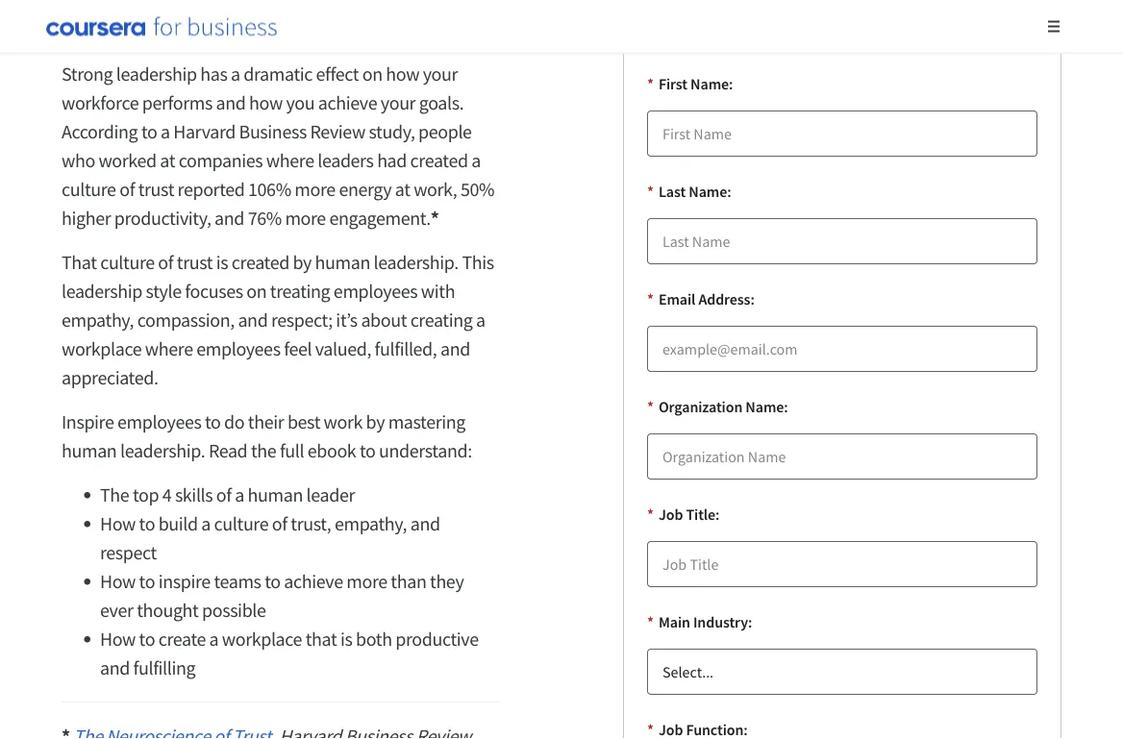Task type: describe. For each thing, give the bounding box(es) containing it.
main
[[659, 613, 691, 632]]

to down top
[[139, 512, 155, 536]]

empathy, inside the top 4 skills of a human leader how to build a culture of trust, empathy, and respect how to inspire teams to achieve more than they ever thought possible how to create a workplace that is both productive and fulfilling
[[335, 512, 407, 536]]

106%
[[248, 178, 291, 202]]

understand:
[[379, 439, 472, 463]]

the
[[251, 439, 276, 463]]

build
[[158, 512, 198, 536]]

about
[[361, 308, 407, 332]]

a down read
[[235, 484, 244, 508]]

achieve inside the top 4 skills of a human leader how to build a culture of trust, empathy, and respect how to inspire teams to achieve more than they ever thought possible how to create a workplace that is both productive and fulfilling
[[284, 570, 343, 594]]

top
[[133, 484, 159, 508]]

style
[[146, 280, 182, 304]]

harvard
[[173, 120, 236, 144]]

* for * job title:
[[648, 505, 654, 524]]

dramatic
[[244, 62, 313, 86]]

a up 50%
[[472, 149, 481, 173]]

workforce
[[62, 91, 139, 115]]

work,
[[414, 178, 457, 202]]

1 vertical spatial how
[[249, 91, 283, 115]]

read
[[209, 439, 248, 463]]

where inside strong leadership has a dramatic effect on how your workforce performs and how you achieve your goals. according to a harvard business review study, people who worked at companies where leaders had created a culture of trust reported 106% more energy at work, 50% higher productivity, and 76% more engagement.
[[266, 149, 314, 173]]

* first name:
[[648, 74, 734, 93]]

who
[[62, 149, 95, 173]]

0 vertical spatial at
[[160, 149, 175, 173]]

first
[[659, 74, 688, 93]]

job
[[659, 505, 684, 524]]

coursera for business image
[[46, 17, 277, 36]]

of inside that culture of trust is created by human leadership. this leadership style focuses on treating employees with empathy, compassion, and respect; it's about creating a workplace where employees feel valued, fulfilled, and appreciated.
[[158, 251, 173, 275]]

possible
[[202, 599, 266, 623]]

* job title:
[[648, 505, 720, 524]]

reported
[[178, 178, 245, 202]]

trust,
[[291, 512, 331, 536]]

had
[[377, 149, 407, 173]]

a right "build"
[[201, 512, 211, 536]]

by inside inspire employees to do their best work by mastering human leadership. read the full ebook to understand:
[[366, 410, 385, 434]]

strong leadership has a dramatic effect on how your workforce performs and how you achieve your goals. according to a harvard business review study, people who worked at companies where leaders had created a culture of trust reported 106% more energy at work, 50% higher productivity, and 76% more engagement.
[[62, 62, 495, 230]]

of left trust,
[[272, 512, 287, 536]]

culture inside strong leadership has a dramatic effect on how your workforce performs and how you achieve your goals. according to a harvard business review study, people who worked at companies where leaders had created a culture of trust reported 106% more energy at work, 50% higher productivity, and 76% more engagement.
[[62, 178, 116, 202]]

you
[[286, 91, 315, 115]]

the
[[100, 484, 129, 508]]

human inside that culture of trust is created by human leadership. this leadership style focuses on treating employees with empathy, compassion, and respect; it's about creating a workplace where employees feel valued, fulfilled, and appreciated.
[[315, 251, 370, 275]]

worked
[[99, 149, 157, 173]]

fulfilled,
[[375, 337, 437, 361]]

that
[[62, 251, 97, 275]]

workplace inside the top 4 skills of a human leader how to build a culture of trust, empathy, and respect how to inspire teams to achieve more than they ever thought possible how to create a workplace that is both productive and fulfilling
[[222, 628, 302, 652]]

Last Name text field
[[648, 218, 1038, 265]]

1 vertical spatial employees
[[197, 337, 281, 361]]

* for *
[[431, 206, 439, 230]]

a inside that culture of trust is created by human leadership. this leadership style focuses on treating employees with empathy, compassion, and respect; it's about creating a workplace where employees feel valued, fulfilled, and appreciated.
[[476, 308, 486, 332]]

human inside inspire employees to do their best work by mastering human leadership. read the full ebook to understand:
[[62, 439, 117, 463]]

companies
[[179, 149, 263, 173]]

with
[[421, 280, 455, 304]]

1 vertical spatial more
[[285, 206, 326, 230]]

valued,
[[315, 337, 371, 361]]

culture inside that culture of trust is created by human leadership. this leadership style focuses on treating employees with empathy, compassion, and respect; it's about creating a workplace where employees feel valued, fulfilled, and appreciated.
[[100, 251, 155, 275]]

fulfilling
[[133, 657, 196, 681]]

a right create
[[209, 628, 219, 652]]

leadership inside that culture of trust is created by human leadership. this leadership style focuses on treating employees with empathy, compassion, and respect; it's about creating a workplace where employees feel valued, fulfilled, and appreciated.
[[62, 280, 142, 304]]

that
[[306, 628, 337, 652]]

industry:
[[694, 613, 753, 632]]

engagement.
[[330, 206, 431, 230]]

feel
[[284, 337, 312, 361]]

than
[[391, 570, 427, 594]]

creating
[[411, 308, 473, 332]]

strong
[[62, 62, 113, 86]]

and left the "fulfilling"
[[100, 657, 130, 681]]

trust inside that culture of trust is created by human leadership. this leadership style focuses on treating employees with empathy, compassion, and respect; it's about creating a workplace where employees feel valued, fulfilled, and appreciated.
[[177, 251, 213, 275]]

is inside the top 4 skills of a human leader how to build a culture of trust, empathy, and respect how to inspire teams to achieve more than they ever thought possible how to create a workplace that is both productive and fulfilling
[[341, 628, 353, 652]]

1 how from the top
[[100, 512, 136, 536]]

* email address:
[[648, 290, 755, 309]]

to inside strong leadership has a dramatic effect on how your workforce performs and how you achieve your goals. according to a harvard business review study, people who worked at companies where leaders had created a culture of trust reported 106% more energy at work, 50% higher productivity, and 76% more engagement.
[[141, 120, 157, 144]]

the top 4 skills of a human leader how to build a culture of trust, empathy, and respect how to inspire teams to achieve more than they ever thought possible how to create a workplace that is both productive and fulfilling
[[100, 484, 479, 681]]

example@email.com email field
[[648, 326, 1038, 372]]

more inside the top 4 skills of a human leader how to build a culture of trust, empathy, and respect how to inspire teams to achieve more than they ever thought possible how to create a workplace that is both productive and fulfilling
[[347, 570, 388, 594]]

* for * organization name:
[[648, 397, 654, 417]]

employees inside inspire employees to do their best work by mastering human leadership. read the full ebook to understand:
[[117, 410, 202, 434]]

inspire
[[158, 570, 211, 594]]

respect;
[[271, 308, 333, 332]]

email
[[659, 290, 696, 309]]

this
[[462, 251, 494, 275]]

ever
[[100, 599, 133, 623]]

1 vertical spatial at
[[395, 178, 411, 202]]

where inside that culture of trust is created by human leadership. this leadership style focuses on treating employees with empathy, compassion, and respect; it's about creating a workplace where employees feel valued, fulfilled, and appreciated.
[[145, 337, 193, 361]]

best
[[288, 410, 320, 434]]

work
[[324, 410, 363, 434]]

to right the ebook
[[360, 439, 376, 463]]

full
[[280, 439, 304, 463]]

* last name:
[[648, 182, 732, 201]]

goals.
[[419, 91, 464, 115]]



Task type: vqa. For each thing, say whether or not it's contained in the screenshot.
Subject at the left of page
no



Task type: locate. For each thing, give the bounding box(es) containing it.
0 vertical spatial leadership
[[116, 62, 197, 86]]

1 horizontal spatial is
[[341, 628, 353, 652]]

created down 76% at the left of page
[[232, 251, 290, 275]]

0 horizontal spatial at
[[160, 149, 175, 173]]

0 horizontal spatial how
[[249, 91, 283, 115]]

created
[[410, 149, 468, 173], [232, 251, 290, 275]]

do
[[224, 410, 245, 434]]

leadership. inside inspire employees to do their best work by mastering human leadership. read the full ebook to understand:
[[120, 439, 205, 463]]

human
[[315, 251, 370, 275], [62, 439, 117, 463], [248, 484, 303, 508]]

they
[[430, 570, 464, 594]]

0 vertical spatial how
[[100, 512, 136, 536]]

name: right first
[[691, 74, 734, 93]]

1 vertical spatial achieve
[[284, 570, 343, 594]]

how down the the
[[100, 512, 136, 536]]

0 horizontal spatial workplace
[[62, 337, 142, 361]]

2 vertical spatial how
[[100, 628, 136, 652]]

* for * first name:
[[648, 74, 654, 93]]

workplace down "possible" at the left bottom
[[222, 628, 302, 652]]

to
[[141, 120, 157, 144], [205, 410, 221, 434], [360, 439, 376, 463], [139, 512, 155, 536], [139, 570, 155, 594], [265, 570, 281, 594], [139, 628, 155, 652]]

* for * last name:
[[648, 182, 654, 201]]

* left the organization
[[648, 397, 654, 417]]

1 vertical spatial name:
[[689, 182, 732, 201]]

achieve up review
[[318, 91, 377, 115]]

where down the business
[[266, 149, 314, 173]]

1 horizontal spatial trust
[[177, 251, 213, 275]]

0 horizontal spatial human
[[62, 439, 117, 463]]

to right teams
[[265, 570, 281, 594]]

name: right the organization
[[746, 397, 789, 417]]

0 horizontal spatial trust
[[138, 178, 174, 202]]

3 how from the top
[[100, 628, 136, 652]]

and down focuses
[[238, 308, 268, 332]]

review
[[310, 120, 366, 144]]

1 vertical spatial how
[[100, 570, 136, 594]]

0 vertical spatial your
[[423, 62, 458, 86]]

* for * main industry:
[[648, 613, 654, 632]]

mastering
[[388, 410, 466, 434]]

2 vertical spatial employees
[[117, 410, 202, 434]]

leadership inside strong leadership has a dramatic effect on how your workforce performs and how you achieve your goals. according to a harvard business review study, people who worked at companies where leaders had created a culture of trust reported 106% more energy at work, 50% higher productivity, and 76% more engagement.
[[116, 62, 197, 86]]

0 vertical spatial workplace
[[62, 337, 142, 361]]

compassion,
[[137, 308, 235, 332]]

on right effect
[[363, 62, 383, 86]]

1 horizontal spatial created
[[410, 149, 468, 173]]

a right creating
[[476, 308, 486, 332]]

treating
[[270, 280, 330, 304]]

1 horizontal spatial at
[[395, 178, 411, 202]]

on inside that culture of trust is created by human leadership. this leadership style focuses on treating employees with empathy, compassion, and respect; it's about creating a workplace where employees feel valued, fulfilled, and appreciated.
[[247, 280, 267, 304]]

is up focuses
[[216, 251, 228, 275]]

trust up focuses
[[177, 251, 213, 275]]

0 vertical spatial trust
[[138, 178, 174, 202]]

0 horizontal spatial where
[[145, 337, 193, 361]]

1 vertical spatial is
[[341, 628, 353, 652]]

1 horizontal spatial how
[[386, 62, 420, 86]]

a down performs
[[161, 120, 170, 144]]

0 horizontal spatial created
[[232, 251, 290, 275]]

* left last
[[648, 182, 654, 201]]

and down creating
[[441, 337, 470, 361]]

by up treating
[[293, 251, 312, 275]]

50%
[[461, 178, 495, 202]]

0 vertical spatial where
[[266, 149, 314, 173]]

human down "inspire"
[[62, 439, 117, 463]]

employees
[[334, 280, 418, 304], [197, 337, 281, 361], [117, 410, 202, 434]]

leaders
[[318, 149, 374, 173]]

name: for * organization name:
[[746, 397, 789, 417]]

* for * email address:
[[648, 290, 654, 309]]

thought
[[137, 599, 199, 623]]

1 vertical spatial leadership.
[[120, 439, 205, 463]]

1 vertical spatial leadership
[[62, 280, 142, 304]]

culture
[[62, 178, 116, 202], [100, 251, 155, 275], [214, 512, 269, 536]]

study,
[[369, 120, 415, 144]]

human down "the"
[[248, 484, 303, 508]]

of right skills
[[216, 484, 232, 508]]

by inside that culture of trust is created by human leadership. this leadership style focuses on treating employees with empathy, compassion, and respect; it's about creating a workplace where employees feel valued, fulfilled, and appreciated.
[[293, 251, 312, 275]]

2 vertical spatial more
[[347, 570, 388, 594]]

* organization name:
[[648, 397, 789, 417]]

leadership.
[[374, 251, 459, 275], [120, 439, 205, 463]]

0 vertical spatial created
[[410, 149, 468, 173]]

0 horizontal spatial your
[[381, 91, 416, 115]]

appreciated.
[[62, 366, 158, 390]]

0 vertical spatial how
[[386, 62, 420, 86]]

their
[[248, 410, 284, 434]]

of down worked
[[120, 178, 135, 202]]

employees left feel at left
[[197, 337, 281, 361]]

4
[[162, 484, 172, 508]]

0 vertical spatial on
[[363, 62, 383, 86]]

*
[[648, 74, 654, 93], [648, 182, 654, 201], [431, 206, 439, 230], [648, 290, 654, 309], [648, 397, 654, 417], [648, 505, 654, 524], [648, 613, 654, 632]]

inspire employees to do their best work by mastering human leadership. read the full ebook to understand:
[[62, 410, 472, 463]]

effect
[[316, 62, 359, 86]]

1 horizontal spatial on
[[363, 62, 383, 86]]

of
[[120, 178, 135, 202], [158, 251, 173, 275], [216, 484, 232, 508], [272, 512, 287, 536]]

skills
[[175, 484, 213, 508]]

trust
[[138, 178, 174, 202], [177, 251, 213, 275]]

0 vertical spatial empathy,
[[62, 308, 134, 332]]

trust up productivity,
[[138, 178, 174, 202]]

how
[[386, 62, 420, 86], [249, 91, 283, 115]]

1 vertical spatial on
[[247, 280, 267, 304]]

created inside that culture of trust is created by human leadership. this leadership style focuses on treating employees with empathy, compassion, and respect; it's about creating a workplace where employees feel valued, fulfilled, and appreciated.
[[232, 251, 290, 275]]

people
[[419, 120, 472, 144]]

2 horizontal spatial human
[[315, 251, 370, 275]]

title:
[[686, 505, 720, 524]]

Job Title text field
[[648, 542, 1038, 588]]

name:
[[691, 74, 734, 93], [689, 182, 732, 201], [746, 397, 789, 417]]

create
[[158, 628, 206, 652]]

and down the has
[[216, 91, 246, 115]]

ebook
[[308, 439, 356, 463]]

employees down appreciated.
[[117, 410, 202, 434]]

human inside the top 4 skills of a human leader how to build a culture of trust, empathy, and respect how to inspire teams to achieve more than they ever thought possible how to create a workplace that is both productive and fulfilling
[[248, 484, 303, 508]]

on
[[363, 62, 383, 86], [247, 280, 267, 304]]

First Name text field
[[648, 111, 1038, 157]]

leader
[[307, 484, 355, 508]]

is right that
[[341, 628, 353, 652]]

0 vertical spatial human
[[315, 251, 370, 275]]

by right work
[[366, 410, 385, 434]]

leadership. up with
[[374, 251, 459, 275]]

your
[[423, 62, 458, 86], [381, 91, 416, 115]]

to left "do" at the bottom left
[[205, 410, 221, 434]]

* left job
[[648, 505, 654, 524]]

culture up style
[[100, 251, 155, 275]]

employees up about
[[334, 280, 418, 304]]

culture inside the top 4 skills of a human leader how to build a culture of trust, empathy, and respect how to inspire teams to achieve more than they ever thought possible how to create a workplace that is both productive and fulfilling
[[214, 512, 269, 536]]

1 vertical spatial your
[[381, 91, 416, 115]]

achieve inside strong leadership has a dramatic effect on how your workforce performs and how you achieve your goals. according to a harvard business review study, people who worked at companies where leaders had created a culture of trust reported 106% more energy at work, 50% higher productivity, and 76% more engagement.
[[318, 91, 377, 115]]

1 vertical spatial culture
[[100, 251, 155, 275]]

leadership. inside that culture of trust is created by human leadership. this leadership style focuses on treating employees with empathy, compassion, and respect; it's about creating a workplace where employees feel valued, fulfilled, and appreciated.
[[374, 251, 459, 275]]

at down had
[[395, 178, 411, 202]]

Organization Name text field
[[648, 434, 1038, 480]]

organization
[[659, 397, 743, 417]]

both
[[356, 628, 392, 652]]

1 horizontal spatial human
[[248, 484, 303, 508]]

0 vertical spatial achieve
[[318, 91, 377, 115]]

0 vertical spatial name:
[[691, 74, 734, 93]]

at right worked
[[160, 149, 175, 173]]

1 vertical spatial trust
[[177, 251, 213, 275]]

empathy, down leader
[[335, 512, 407, 536]]

2 vertical spatial culture
[[214, 512, 269, 536]]

more down leaders
[[295, 178, 336, 202]]

0 vertical spatial more
[[295, 178, 336, 202]]

* left first
[[648, 74, 654, 93]]

culture up the higher
[[62, 178, 116, 202]]

of inside strong leadership has a dramatic effect on how your workforce performs and how you achieve your goals. according to a harvard business review study, people who worked at companies where leaders had created a culture of trust reported 106% more energy at work, 50% higher productivity, and 76% more engagement.
[[120, 178, 135, 202]]

leadership down that
[[62, 280, 142, 304]]

leadership up performs
[[116, 62, 197, 86]]

1 horizontal spatial your
[[423, 62, 458, 86]]

on inside strong leadership has a dramatic effect on how your workforce performs and how you achieve your goals. according to a harvard business review study, people who worked at companies where leaders had created a culture of trust reported 106% more energy at work, 50% higher productivity, and 76% more engagement.
[[363, 62, 383, 86]]

0 horizontal spatial leadership.
[[120, 439, 205, 463]]

1 horizontal spatial leadership.
[[374, 251, 459, 275]]

how
[[100, 512, 136, 536], [100, 570, 136, 594], [100, 628, 136, 652]]

1 vertical spatial human
[[62, 439, 117, 463]]

0 vertical spatial is
[[216, 251, 228, 275]]

0 vertical spatial culture
[[62, 178, 116, 202]]

how up the goals. at the top of the page
[[386, 62, 420, 86]]

inspire
[[62, 410, 114, 434]]

trust inside strong leadership has a dramatic effect on how your workforce performs and how you achieve your goals. according to a harvard business review study, people who worked at companies where leaders had created a culture of trust reported 106% more energy at work, 50% higher productivity, and 76% more engagement.
[[138, 178, 174, 202]]

empathy, inside that culture of trust is created by human leadership. this leadership style focuses on treating employees with empathy, compassion, and respect; it's about creating a workplace where employees feel valued, fulfilled, and appreciated.
[[62, 308, 134, 332]]

0 vertical spatial leadership.
[[374, 251, 459, 275]]

2 vertical spatial human
[[248, 484, 303, 508]]

human up treating
[[315, 251, 370, 275]]

how up ever
[[100, 570, 136, 594]]

1 vertical spatial empathy,
[[335, 512, 407, 536]]

performs
[[142, 91, 213, 115]]

and up than at the left bottom of the page
[[411, 512, 440, 536]]

business
[[239, 120, 307, 144]]

1 horizontal spatial by
[[366, 410, 385, 434]]

1 horizontal spatial empathy,
[[335, 512, 407, 536]]

more right 76% at the left of page
[[285, 206, 326, 230]]

of up style
[[158, 251, 173, 275]]

more left than at the left bottom of the page
[[347, 570, 388, 594]]

teams
[[214, 570, 261, 594]]

productive
[[396, 628, 479, 652]]

0 horizontal spatial on
[[247, 280, 267, 304]]

more
[[295, 178, 336, 202], [285, 206, 326, 230], [347, 570, 388, 594]]

and down reported
[[215, 206, 244, 230]]

where
[[266, 149, 314, 173], [145, 337, 193, 361]]

created inside strong leadership has a dramatic effect on how your workforce performs and how you achieve your goals. according to a harvard business review study, people who worked at companies where leaders had created a culture of trust reported 106% more energy at work, 50% higher productivity, and 76% more engagement.
[[410, 149, 468, 173]]

2 vertical spatial name:
[[746, 397, 789, 417]]

0 horizontal spatial empathy,
[[62, 308, 134, 332]]

how up the business
[[249, 91, 283, 115]]

your up study,
[[381, 91, 416, 115]]

achieve down trust,
[[284, 570, 343, 594]]

focuses
[[185, 280, 243, 304]]

76%
[[248, 206, 282, 230]]

that culture of trust is created by human leadership. this leadership style focuses on treating employees with empathy, compassion, and respect; it's about creating a workplace where employees feel valued, fulfilled, and appreciated.
[[62, 251, 494, 390]]

1 horizontal spatial where
[[266, 149, 314, 173]]

leadership. up 4 in the bottom left of the page
[[120, 439, 205, 463]]

at
[[160, 149, 175, 173], [395, 178, 411, 202]]

0 horizontal spatial is
[[216, 251, 228, 275]]

0 horizontal spatial by
[[293, 251, 312, 275]]

higher
[[62, 206, 111, 230]]

where down compassion,
[[145, 337, 193, 361]]

empathy,
[[62, 308, 134, 332], [335, 512, 407, 536]]

address:
[[699, 290, 755, 309]]

culture up teams
[[214, 512, 269, 536]]

has
[[200, 62, 228, 86]]

to up worked
[[141, 120, 157, 144]]

your up the goals. at the top of the page
[[423, 62, 458, 86]]

created up work,
[[410, 149, 468, 173]]

empathy, up appreciated.
[[62, 308, 134, 332]]

how down ever
[[100, 628, 136, 652]]

1 vertical spatial by
[[366, 410, 385, 434]]

0 vertical spatial by
[[293, 251, 312, 275]]

it's
[[336, 308, 358, 332]]

to down respect
[[139, 570, 155, 594]]

is inside that culture of trust is created by human leadership. this leadership style focuses on treating employees with empathy, compassion, and respect; it's about creating a workplace where employees feel valued, fulfilled, and appreciated.
[[216, 251, 228, 275]]

2 how from the top
[[100, 570, 136, 594]]

energy
[[339, 178, 392, 202]]

1 horizontal spatial workplace
[[222, 628, 302, 652]]

* main industry:
[[648, 613, 753, 632]]

by
[[293, 251, 312, 275], [366, 410, 385, 434]]

* left 'main'
[[648, 613, 654, 632]]

and
[[216, 91, 246, 115], [215, 206, 244, 230], [238, 308, 268, 332], [441, 337, 470, 361], [411, 512, 440, 536], [100, 657, 130, 681]]

0 vertical spatial employees
[[334, 280, 418, 304]]

1 vertical spatial where
[[145, 337, 193, 361]]

1 vertical spatial workplace
[[222, 628, 302, 652]]

on right focuses
[[247, 280, 267, 304]]

last
[[659, 182, 686, 201]]

to up the "fulfilling"
[[139, 628, 155, 652]]

name: for * last name:
[[689, 182, 732, 201]]

a right the has
[[231, 62, 240, 86]]

respect
[[100, 541, 157, 565]]

* left email
[[648, 290, 654, 309]]

workplace up appreciated.
[[62, 337, 142, 361]]

leadership
[[116, 62, 197, 86], [62, 280, 142, 304]]

according
[[62, 120, 138, 144]]

is
[[216, 251, 228, 275], [341, 628, 353, 652]]

workplace inside that culture of trust is created by human leadership. this leadership style focuses on treating employees with empathy, compassion, and respect; it's about creating a workplace where employees feel valued, fulfilled, and appreciated.
[[62, 337, 142, 361]]

1 vertical spatial created
[[232, 251, 290, 275]]

productivity,
[[114, 206, 211, 230]]

* down work,
[[431, 206, 439, 230]]

name: for * first name:
[[691, 74, 734, 93]]

name: right last
[[689, 182, 732, 201]]



